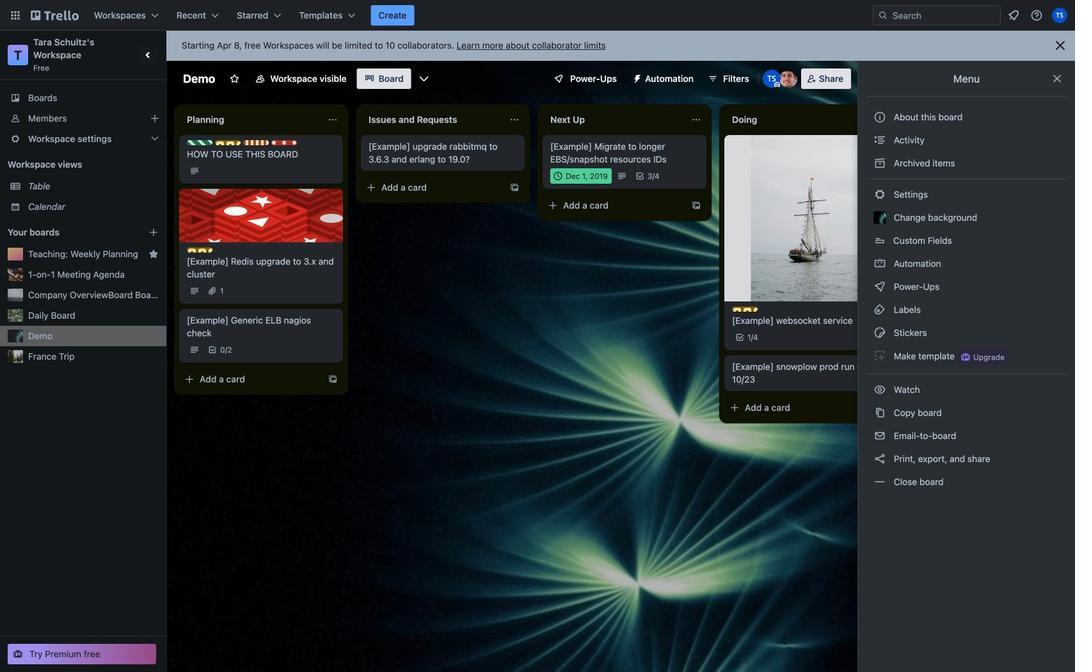 Task type: locate. For each thing, give the bounding box(es) containing it.
starred icon image
[[149, 249, 159, 259]]

customize views image
[[418, 72, 431, 85]]

star or unstar board image
[[229, 74, 240, 84]]

tara schultz (taraschultz7) image
[[1053, 8, 1068, 23], [763, 70, 781, 88]]

1 vertical spatial color: yellow, title: "ready to merge" element
[[187, 247, 213, 253]]

1 vertical spatial create from template… image
[[691, 200, 702, 211]]

sm image
[[874, 157, 887, 170], [874, 280, 887, 293], [874, 350, 887, 362], [874, 430, 887, 442], [874, 453, 887, 465]]

None text field
[[179, 109, 323, 130], [361, 109, 505, 130], [543, 109, 686, 130], [725, 109, 868, 130], [179, 109, 323, 130], [361, 109, 505, 130], [543, 109, 686, 130], [725, 109, 868, 130]]

0 horizontal spatial color: yellow, title: "ready to merge" element
[[187, 247, 213, 253]]

1 sm image from the top
[[874, 157, 887, 170]]

0 horizontal spatial tara schultz (taraschultz7) image
[[763, 70, 781, 88]]

1 horizontal spatial color: yellow, title: "ready to merge" element
[[215, 140, 241, 145]]

1 horizontal spatial create from template… image
[[691, 200, 702, 211]]

4 sm image from the top
[[874, 430, 887, 442]]

2 sm image from the top
[[874, 280, 887, 293]]

None checkbox
[[551, 168, 612, 184]]

1 horizontal spatial tara schultz (taraschultz7) image
[[1053, 8, 1068, 23]]

search image
[[878, 10, 889, 20]]

create from template… image
[[510, 182, 520, 193], [691, 200, 702, 211]]

2 horizontal spatial color: yellow, title: "ready to merge" element
[[732, 307, 758, 312]]

2 vertical spatial color: yellow, title: "ready to merge" element
[[732, 307, 758, 312]]

workspace navigation collapse icon image
[[140, 46, 157, 64]]

0 vertical spatial create from template… image
[[510, 182, 520, 193]]

color: green, title: "verified in staging" element
[[187, 140, 213, 145]]

3 sm image from the top
[[874, 350, 887, 362]]

color: yellow, title: "ready to merge" element
[[215, 140, 241, 145], [187, 247, 213, 253], [732, 307, 758, 312]]

open information menu image
[[1031, 9, 1044, 22]]

Board name text field
[[177, 69, 222, 89]]

your boards with 6 items element
[[8, 225, 129, 240]]

sm image
[[627, 69, 645, 86], [874, 134, 887, 147], [874, 188, 887, 201], [874, 257, 887, 270], [874, 303, 887, 316], [874, 327, 887, 339], [874, 384, 887, 396], [874, 407, 887, 419], [874, 476, 887, 489]]



Task type: describe. For each thing, give the bounding box(es) containing it.
5 sm image from the top
[[874, 453, 887, 465]]

1 vertical spatial tara schultz (taraschultz7) image
[[763, 70, 781, 88]]

create from template… image
[[328, 374, 338, 384]]

this member is an admin of this board. image
[[775, 82, 780, 88]]

back to home image
[[31, 5, 79, 26]]

james peterson (jamespeterson93) image
[[780, 70, 798, 88]]

add board image
[[149, 227, 159, 238]]

color: red, title: "unshippable!" element
[[271, 140, 297, 145]]

Search field
[[873, 5, 1001, 26]]

0 vertical spatial tara schultz (taraschultz7) image
[[1053, 8, 1068, 23]]

0 notifications image
[[1006, 8, 1022, 23]]

0 vertical spatial color: yellow, title: "ready to merge" element
[[215, 140, 241, 145]]

color: orange, title: "manual deploy steps" element
[[243, 140, 269, 145]]

0 horizontal spatial create from template… image
[[510, 182, 520, 193]]

primary element
[[0, 0, 1076, 31]]



Task type: vqa. For each thing, say whether or not it's contained in the screenshot.
bottom include
no



